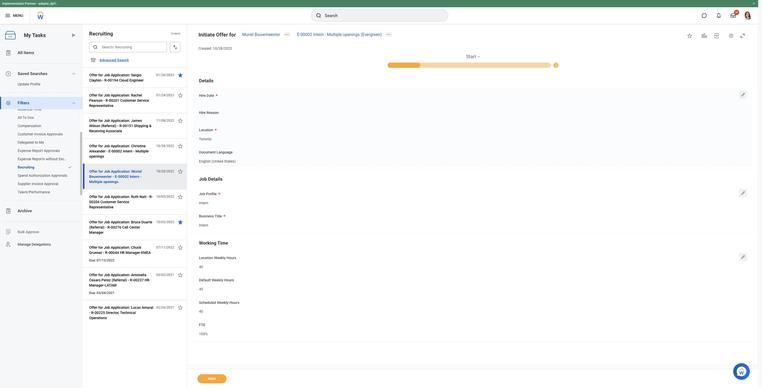Task type: describe. For each thing, give the bounding box(es) containing it.
r- inside offer for job application: sergio clayton ‎- r-00194 cloud engineer
[[104, 78, 108, 82]]

time
[[218, 241, 228, 246]]

default weekly hours element
[[199, 284, 203, 294]]

supplier invoice approval button
[[0, 180, 74, 188]]

pearson
[[89, 99, 103, 103]]

menu banner
[[0, 0, 759, 24]]

offer for offer for job application: lucas amaral ‎- r-00225 director, technical operations
[[89, 306, 97, 310]]

absence/time button
[[0, 105, 74, 114]]

default weekly hours
[[199, 279, 234, 283]]

r- inside offer for job application: lucas amaral ‎- r-00225 director, technical operations
[[91, 311, 95, 315]]

transformation import image
[[71, 33, 76, 38]]

inbox large image
[[731, 13, 736, 18]]

star image for 01/26/2023
[[177, 72, 184, 78]]

00002 for offer for job application: christine alexander ‎- e-00002 intern - multiple openings
[[112, 149, 122, 154]]

offer for job application: christine alexander ‎- e-00002 intern - multiple openings button
[[89, 143, 154, 160]]

10 items
[[170, 32, 180, 35]]

hire for hire date
[[199, 94, 206, 98]]

expense report approvals button
[[0, 147, 74, 155]]

saved searches
[[18, 71, 47, 76]]

00002 for offer for job application: muriel bouwmeester ‎- e-00002 intern - multiple openings
[[118, 175, 129, 179]]

details element
[[193, 73, 754, 169]]

view related information image
[[702, 33, 708, 39]]

rename image
[[5, 229, 11, 235]]

spend
[[18, 174, 28, 178]]

details inside job details element
[[208, 177, 223, 182]]

fullscreen image
[[740, 33, 746, 39]]

offer for job application: rachel pearson ‎- r-00201 customer service representative
[[89, 93, 149, 108]]

offer for job application: muriel bouwmeester ‎- e-00002 intern - multiple openings button
[[89, 169, 154, 185]]

1 vertical spatial compensation button
[[0, 122, 74, 130]]

00204
[[89, 200, 100, 204]]

‎- for offer for job application: christine alexander ‎- e-00002 intern - multiple openings
[[106, 149, 108, 154]]

offer for job application: muriel bouwmeester ‎- e-00002 intern - multiple openings
[[89, 170, 142, 184]]

chevron down image
[[72, 72, 76, 76]]

search
[[117, 58, 129, 62]]

‎- for offer for job application: ruth natt ‎- r- 00204 customer service representative
[[147, 195, 149, 199]]

03/02/2021
[[156, 273, 174, 277]]

list containing absence/time
[[0, 105, 83, 197]]

intern inside the offer for job application: christine alexander ‎- e-00002 intern - multiple openings
[[123, 149, 133, 154]]

states)
[[224, 160, 236, 164]]

00237
[[134, 279, 144, 283]]

40 text field for location weekly hours
[[199, 262, 203, 271]]

0 vertical spatial multiple
[[327, 32, 342, 37]]

for for offer for job application: james wilson (referral) ‎- r-00151 shipping & receiving associate
[[98, 119, 103, 123]]

Search Workday  search field
[[325, 10, 438, 21]]

toronto
[[199, 137, 212, 141]]

weekly for scheduled
[[217, 301, 229, 305]]

user plus image
[[5, 242, 11, 248]]

multiple for offer for job application: muriel bouwmeester ‎- e-00002 intern - multiple openings
[[89, 180, 103, 184]]

james
[[131, 119, 142, 123]]

e-00002 intern - multiple openings (evergreen)
[[297, 32, 382, 37]]

offer for offer for job application: chuck grunner ‎- r-00044 hr manager-emea
[[89, 246, 97, 250]]

antonella
[[131, 273, 147, 277]]

emea
[[141, 251, 151, 255]]

for up created: 10/28/2022
[[229, 32, 236, 38]]

due: for offer for job application: chuck grunner ‎- r-00044 hr manager-emea
[[89, 259, 96, 263]]

&
[[149, 124, 152, 128]]

spend authorization approvals
[[18, 174, 67, 178]]

created:
[[199, 46, 212, 51]]

edit image
[[741, 255, 746, 260]]

approvals for expense report approvals
[[44, 149, 60, 153]]

delegated to me button
[[0, 138, 74, 147]]

update
[[18, 82, 29, 86]]

bruce
[[131, 220, 141, 225]]

list containing all items
[[0, 47, 83, 251]]

absence/time
[[18, 107, 41, 112]]

job for offer for job application: rachel pearson ‎- r-00201 customer service representative
[[104, 93, 110, 98]]

offer for offer for job application: sergio clayton ‎- r-00194 cloud engineer
[[89, 73, 97, 77]]

job details element
[[193, 172, 754, 233]]

application: for christine
[[111, 144, 130, 148]]

english (united states)
[[199, 160, 236, 164]]

r- inside offer for job application: bruce duarte (referral) ‎- r-00276 call center manager
[[108, 226, 111, 230]]

filters
[[18, 101, 29, 106]]

hire reason
[[199, 111, 219, 115]]

job for offer for job application: muriel bouwmeester ‎- e-00002 intern - multiple openings
[[104, 170, 110, 174]]

manage delegations
[[18, 243, 51, 247]]

job for offer for job application: christine alexander ‎- e-00002 intern - multiple openings
[[104, 144, 110, 148]]

application: for sergio
[[111, 73, 130, 77]]

hr inside offer for job application: chuck grunner ‎- r-00044 hr manager-emea
[[120, 251, 125, 255]]

authorization
[[29, 174, 50, 178]]

(referral) for receiving
[[101, 124, 116, 128]]

offer for job application: lucas amaral ‎- r-00225 director, technical operations
[[89, 306, 153, 321]]

multiple for offer for job application: christine alexander ‎- e-00002 intern - multiple openings
[[136, 149, 149, 154]]

bulk approve link
[[0, 226, 83, 239]]

hours for scheduled weekly hours
[[230, 301, 239, 305]]

approval
[[44, 182, 58, 186]]

offer for job application: chuck grunner ‎- r-00044 hr manager-emea
[[89, 246, 151, 255]]

title
[[215, 215, 222, 219]]

r- inside offer for job application: rachel pearson ‎- r-00201 customer service representative
[[106, 99, 109, 103]]

‎- for offer for job application: rachel pearson ‎- r-00201 customer service representative
[[104, 99, 105, 103]]

muriel bouwmeester
[[242, 32, 280, 37]]

intern down "job profile"
[[199, 201, 208, 205]]

edit image inside job details element
[[741, 191, 746, 196]]

offer for job application: bruce duarte (referral) ‎- r-00276 call center manager button
[[89, 219, 154, 236]]

offer for offer for job application: rachel pearson ‎- r-00201 customer service representative
[[89, 93, 97, 98]]

advanced
[[100, 58, 116, 62]]

‎- for offer for job application: muriel bouwmeester ‎- e-00002 intern - multiple openings
[[113, 175, 114, 179]]

perez
[[102, 279, 111, 283]]

item list element
[[83, 24, 187, 389]]

40 for default weekly hours
[[199, 288, 203, 292]]

offer for job application: antonella cesaro perez (referral) ‎- r-00237 hr manager-latam button
[[89, 272, 154, 289]]

offer for job application: sergio clayton ‎- r-00194 cloud engineer
[[89, 73, 144, 82]]

delegated to me
[[18, 141, 44, 145]]

0 vertical spatial openings
[[343, 32, 360, 37]]

for for offer for job application: lucas amaral ‎- r-00225 director, technical operations
[[98, 306, 103, 310]]

manager- inside offer for job application: chuck grunner ‎- r-00044 hr manager-emea
[[126, 251, 141, 255]]

hire for hire reason
[[199, 111, 206, 115]]

reason
[[207, 111, 219, 115]]

‎- inside offer for job application: bruce duarte (referral) ‎- r-00276 call center manager
[[105, 226, 107, 230]]

e- for offer for job application: christine alexander ‎- e-00002 intern - multiple openings
[[109, 149, 112, 154]]

delegations
[[32, 243, 51, 247]]

start button
[[467, 54, 477, 60]]

manager
[[89, 231, 104, 235]]

approve
[[26, 230, 39, 234]]

engineer
[[129, 78, 144, 82]]

customer invoice approvals button
[[0, 130, 74, 138]]

job for offer for job application: antonella cesaro perez (referral) ‎- r-00237 hr manager-latam
[[104, 273, 110, 277]]

adeptai_dpt1
[[38, 2, 56, 5]]

customer for offer for job application: ruth natt ‎- r- 00204 customer service representative
[[100, 200, 116, 204]]

compensation inside my tasks element
[[18, 124, 41, 128]]

offer for job application: chuck grunner ‎- r-00044 hr manager-emea button
[[89, 245, 154, 256]]

lucas
[[131, 306, 141, 310]]

my tasks
[[24, 32, 46, 38]]

due: 07/13/2022
[[89, 259, 115, 263]]

100% text field
[[199, 329, 208, 338]]

business
[[199, 215, 214, 219]]

shipping
[[134, 124, 148, 128]]

customer inside list
[[18, 132, 33, 136]]

location for location
[[199, 128, 213, 132]]

scheduled weekly hours element
[[199, 307, 203, 316]]

(referral) for manager
[[89, 226, 105, 230]]

representative for 00201
[[89, 104, 114, 108]]

02/26/2021
[[156, 306, 174, 310]]

offer for job application: christine alexander ‎- e-00002 intern - multiple openings
[[89, 144, 149, 159]]

notifications large image
[[717, 13, 722, 18]]

job for offer for job application: james wilson (referral) ‎- r-00151 shipping & receiving associate
[[104, 119, 110, 123]]

offer for job application: ruth natt ‎- r- 00204 customer service representative
[[89, 195, 153, 210]]

offer for offer for job application: james wilson (referral) ‎- r-00151 shipping & receiving associate
[[89, 119, 97, 123]]

application: for muriel
[[111, 170, 131, 174]]

hr inside offer for job application: antonella cesaro perez (referral) ‎- r-00237 hr manager-latam
[[145, 279, 150, 283]]

created: 10/28/2022
[[199, 46, 232, 51]]

manager- inside offer for job application: antonella cesaro perez (referral) ‎- r-00237 hr manager-latam
[[89, 284, 105, 288]]

40 text field for scheduled weekly hours
[[199, 307, 203, 316]]

for for offer for job application: bruce duarte (referral) ‎- r-00276 call center manager
[[98, 220, 103, 225]]

working time element
[[193, 236, 754, 342]]

document
[[199, 151, 216, 155]]

0 vertical spatial 10/28/2022
[[213, 46, 232, 51]]

update profile button
[[0, 80, 78, 88]]

application: for lucas
[[111, 306, 130, 310]]

00044
[[109, 251, 119, 255]]

profile logan mcneil image
[[744, 11, 753, 21]]

approvals for customer invoice approvals
[[47, 132, 63, 136]]

filters button
[[0, 97, 83, 109]]

cloud
[[119, 78, 129, 82]]

job details
[[199, 177, 223, 182]]

date
[[207, 94, 214, 98]]

fte
[[199, 323, 205, 328]]

implementation
[[2, 2, 24, 5]]

r- inside offer for job application: james wilson (referral) ‎- r-00151 shipping & receiving associate
[[119, 124, 123, 128]]

due: for offer for job application: antonella cesaro perez (referral) ‎- r-00237 hr manager-latam
[[89, 291, 96, 295]]

latam
[[105, 284, 117, 288]]

job for offer for job application: bruce duarte (referral) ‎- r-00276 call center manager
[[104, 220, 110, 225]]

offer for job application: sergio clayton ‎- r-00194 cloud engineer button
[[89, 72, 154, 83]]

supplier
[[18, 182, 31, 186]]

0 vertical spatial 00002
[[301, 32, 312, 37]]

offer for offer for job application: muriel bouwmeester ‎- e-00002 intern - multiple openings
[[89, 170, 98, 174]]

01/24/2023
[[156, 93, 174, 97]]

(evergreen)
[[361, 32, 382, 37]]

star image for offer for job application: james wilson (referral) ‎- r-00151 shipping & receiving associate
[[177, 118, 184, 124]]

hours for location weekly hours
[[227, 256, 237, 260]]

initiate
[[199, 32, 215, 38]]



Task type: locate. For each thing, give the bounding box(es) containing it.
christine
[[131, 144, 146, 148]]

clipboard image for all items
[[5, 50, 11, 56]]

offer inside the 'offer for job application: ruth natt ‎- r- 00204 customer service representative'
[[89, 195, 97, 199]]

1 edit image from the top
[[741, 92, 746, 97]]

2 40 from the top
[[199, 288, 203, 292]]

invoice inside supplier invoice approval button
[[32, 182, 43, 186]]

‎- inside offer for job application: james wilson (referral) ‎- r-00151 shipping & receiving associate
[[117, 124, 119, 128]]

1 horizontal spatial service
[[137, 99, 149, 103]]

2 vertical spatial openings
[[103, 180, 118, 184]]

1 vertical spatial location
[[199, 256, 213, 260]]

offer inside offer for job application: antonella cesaro perez (referral) ‎- r-00237 hr manager-latam
[[89, 273, 97, 277]]

- inside the offer for job application: christine alexander ‎- e-00002 intern - multiple openings
[[133, 149, 135, 154]]

details up hire date
[[199, 78, 214, 83]]

operations
[[89, 316, 107, 321]]

40 text field up default on the bottom left of the page
[[199, 262, 203, 271]]

0 vertical spatial weekly
[[214, 256, 226, 260]]

application: up the cloud
[[111, 73, 130, 77]]

profile up job profile element
[[206, 192, 217, 196]]

application: inside offer for job application: lucas amaral ‎- r-00225 director, technical operations
[[111, 306, 130, 310]]

2 horizontal spatial customer
[[120, 99, 136, 103]]

1 vertical spatial intern text field
[[199, 220, 208, 229]]

1 vertical spatial recruiting
[[18, 165, 34, 170]]

intern text field down business on the bottom of page
[[199, 220, 208, 229]]

1 vertical spatial clipboard image
[[5, 208, 11, 214]]

invoice
[[34, 132, 46, 136], [32, 182, 43, 186]]

job inside offer for job application: antonella cesaro perez (referral) ‎- r-00237 hr manager-latam
[[104, 273, 110, 277]]

for
[[229, 32, 236, 38], [98, 73, 103, 77], [98, 93, 103, 98], [98, 119, 103, 123], [98, 144, 103, 148], [98, 170, 103, 174], [98, 195, 103, 199], [98, 220, 103, 225], [98, 246, 103, 250], [98, 273, 103, 277], [98, 306, 103, 310]]

service inside the 'offer for job application: ruth natt ‎- r- 00204 customer service representative'
[[117, 200, 129, 204]]

approvals inside expense report approvals button
[[44, 149, 60, 153]]

r- right natt
[[150, 195, 153, 199]]

expense inside button
[[18, 157, 31, 161]]

star image for 10/05/2022
[[177, 194, 184, 200]]

2 all from the top
[[18, 116, 22, 120]]

preview
[[25, 2, 36, 5]]

1 vertical spatial all
[[18, 116, 22, 120]]

edit image inside details element
[[741, 92, 746, 97]]

hire date
[[199, 94, 214, 98]]

2 edit image from the top
[[741, 191, 746, 196]]

offer up manager
[[89, 220, 97, 225]]

intern text field for job
[[199, 198, 208, 207]]

approvals inside customer invoice approvals button
[[47, 132, 63, 136]]

1 vertical spatial weekly
[[212, 279, 223, 283]]

1 vertical spatial representative
[[89, 205, 114, 210]]

‎- inside the 'offer for job application: ruth natt ‎- r- 00204 customer service representative'
[[147, 195, 149, 199]]

0 horizontal spatial recruiting
[[18, 165, 34, 170]]

location for location weekly hours
[[199, 256, 213, 260]]

2 due: from the top
[[89, 291, 96, 295]]

all for all items
[[18, 50, 23, 55]]

10/28/2022 down 11/08/2022
[[156, 144, 174, 148]]

invoice for approvals
[[34, 132, 46, 136]]

ruth
[[131, 195, 139, 199]]

10
[[170, 32, 173, 35]]

edit image
[[741, 92, 746, 97], [741, 191, 746, 196]]

0 vertical spatial customer
[[120, 99, 136, 103]]

r- inside the 'offer for job application: ruth natt ‎- r- 00204 customer service representative'
[[150, 195, 153, 199]]

1 star image from the top
[[177, 92, 184, 99]]

‎- inside offer for job application: antonella cesaro perez (referral) ‎- r-00237 hr manager-latam
[[128, 279, 129, 283]]

1 intern text field from the top
[[199, 198, 208, 207]]

compensation
[[556, 63, 577, 67], [18, 124, 41, 128]]

‎- inside offer for job application: muriel bouwmeester ‎- e-00002 intern - multiple openings
[[113, 175, 114, 179]]

bouwmeester inside offer for job application: muriel bouwmeester ‎- e-00002 intern - multiple openings
[[89, 175, 112, 179]]

2 representative from the top
[[89, 205, 114, 210]]

details up "job profile"
[[208, 177, 223, 182]]

1 horizontal spatial manager-
[[126, 251, 141, 255]]

r- inside offer for job application: antonella cesaro perez (referral) ‎- r-00237 hr manager-latam
[[130, 279, 134, 283]]

2 vertical spatial customer
[[100, 200, 116, 204]]

0 vertical spatial manager-
[[126, 251, 141, 255]]

offer inside offer for job application: lucas amaral ‎- r-00225 director, technical operations
[[89, 306, 97, 310]]

job inside offer for job application: james wilson (referral) ‎- r-00151 shipping & receiving associate
[[104, 119, 110, 123]]

0 vertical spatial recruiting
[[89, 31, 113, 37]]

representative inside the 'offer for job application: ruth natt ‎- r- 00204 customer service representative'
[[89, 205, 114, 210]]

0 vertical spatial expense
[[18, 149, 31, 153]]

1 representative from the top
[[89, 104, 114, 108]]

e- inside offer for job application: muriel bouwmeester ‎- e-00002 intern - multiple openings
[[115, 175, 118, 179]]

0 vertical spatial location
[[199, 128, 213, 132]]

2 horizontal spatial multiple
[[327, 32, 342, 37]]

2 horizontal spatial e-
[[297, 32, 301, 37]]

1 vertical spatial expense
[[18, 157, 31, 161]]

clipboard image inside all items button
[[5, 50, 11, 56]]

1 horizontal spatial profile
[[206, 192, 217, 196]]

approvals up approval
[[51, 174, 67, 178]]

profile down the saved searches
[[30, 82, 40, 86]]

1 vertical spatial service
[[117, 200, 129, 204]]

offer up 00225
[[89, 306, 97, 310]]

1 vertical spatial 00002
[[112, 149, 122, 154]]

‎- inside offer for job application: lucas amaral ‎- r-00225 director, technical operations
[[89, 311, 90, 315]]

start navigation
[[193, 54, 754, 68]]

recruiting up search image
[[89, 31, 113, 37]]

hr right the 00237
[[145, 279, 150, 283]]

application: inside the offer for job application: christine alexander ‎- e-00002 intern - multiple openings
[[111, 144, 130, 148]]

1 horizontal spatial compensation button
[[554, 62, 577, 68]]

application: up 00044
[[111, 246, 130, 250]]

offer for offer for job application: antonella cesaro perez (referral) ‎- r-00237 hr manager-latam
[[89, 273, 97, 277]]

expense for expense reports without exceptions
[[18, 157, 31, 161]]

for up 'pearson' on the top left of page
[[98, 93, 103, 98]]

service for ruth
[[117, 200, 129, 204]]

document language element
[[199, 156, 236, 166]]

configure image
[[90, 57, 96, 63]]

1 horizontal spatial customer
[[100, 200, 116, 204]]

fte element
[[199, 329, 208, 339]]

40 for scheduled weekly hours
[[199, 310, 203, 314]]

1 vertical spatial muriel
[[131, 170, 142, 174]]

me
[[39, 141, 44, 145]]

clipboard image
[[5, 50, 11, 56], [5, 208, 11, 214]]

search image
[[316, 12, 322, 19]]

1 horizontal spatial hr
[[145, 279, 150, 283]]

offer inside the offer for job application: christine alexander ‎- e-00002 intern - multiple openings
[[89, 144, 97, 148]]

intern up ruth
[[130, 175, 139, 179]]

40 up default on the bottom left of the page
[[199, 265, 203, 269]]

approvals for spend authorization approvals
[[51, 174, 67, 178]]

offer inside offer for job application: muriel bouwmeester ‎- e-00002 intern - multiple openings
[[89, 170, 98, 174]]

r- left call
[[108, 226, 111, 230]]

saved
[[18, 71, 29, 76]]

application: for antonella
[[111, 273, 130, 277]]

1 vertical spatial 40 text field
[[199, 307, 203, 316]]

0 vertical spatial compensation
[[556, 63, 577, 67]]

00002 inside the offer for job application: christine alexander ‎- e-00002 intern - multiple openings
[[112, 149, 122, 154]]

00151
[[123, 124, 133, 128]]

details inside details element
[[199, 78, 214, 83]]

all to dos
[[18, 116, 34, 120]]

1 due: from the top
[[89, 259, 96, 263]]

offer for job application: lucas amaral ‎- r-00225 director, technical operations button
[[89, 305, 154, 322]]

application: inside the 'offer for job application: ruth natt ‎- r- 00204 customer service representative'
[[111, 195, 130, 199]]

Intern text field
[[199, 198, 208, 207], [199, 220, 208, 229]]

hire left date in the left of the page
[[199, 94, 206, 98]]

2 clipboard image from the top
[[5, 208, 11, 214]]

2 star image from the top
[[177, 118, 184, 124]]

for up 00225
[[98, 306, 103, 310]]

invoice inside customer invoice approvals button
[[34, 132, 46, 136]]

due: down cesaro
[[89, 291, 96, 295]]

list
[[0, 47, 83, 251], [0, 105, 83, 197]]

3 40 from the top
[[199, 310, 203, 314]]

for for offer for job application: ruth natt ‎- r- 00204 customer service representative
[[98, 195, 103, 199]]

1 all from the top
[[18, 50, 23, 55]]

2 vertical spatial e-
[[115, 175, 118, 179]]

e- for offer for job application: muriel bouwmeester ‎- e-00002 intern - multiple openings
[[115, 175, 118, 179]]

for up 00204
[[98, 195, 103, 199]]

offer for offer for job application: bruce duarte (referral) ‎- r-00276 call center manager
[[89, 220, 97, 225]]

offer for job application: bruce duarte (referral) ‎- r-00276 call center manager
[[89, 220, 152, 235]]

search image
[[93, 45, 98, 50]]

expense for expense report approvals
[[18, 149, 31, 153]]

business title
[[199, 215, 222, 219]]

amaral
[[142, 306, 153, 310]]

offer for job application: james wilson (referral) ‎- r-00151 shipping & receiving associate button
[[89, 118, 154, 134]]

archive
[[18, 209, 32, 214]]

1 vertical spatial invoice
[[32, 182, 43, 186]]

all for all to dos
[[18, 116, 22, 120]]

perspective image
[[5, 100, 11, 106]]

location up location element
[[199, 128, 213, 132]]

working
[[199, 241, 217, 246]]

1 vertical spatial hours
[[224, 279, 234, 283]]

application: left ruth
[[111, 195, 130, 199]]

application: inside offer for job application: antonella cesaro perez (referral) ‎- r-00237 hr manager-latam
[[111, 273, 130, 277]]

1 clipboard image from the top
[[5, 50, 11, 56]]

call
[[122, 226, 128, 230]]

star image
[[687, 33, 693, 39], [177, 72, 184, 78], [177, 143, 184, 149], [177, 194, 184, 200], [177, 219, 184, 226], [177, 245, 184, 251], [177, 272, 184, 279], [177, 305, 184, 311]]

for for offer for job application: rachel pearson ‎- r-00201 customer service representative
[[98, 93, 103, 98]]

0 horizontal spatial hr
[[120, 251, 125, 255]]

customer inside the 'offer for job application: ruth natt ‎- r- 00204 customer service representative'
[[100, 200, 116, 204]]

1 vertical spatial hire
[[199, 111, 206, 115]]

for inside offer for job application: muriel bouwmeester ‎- e-00002 intern - multiple openings
[[98, 170, 103, 174]]

1 horizontal spatial multiple
[[136, 149, 149, 154]]

‎- inside offer for job application: chuck grunner ‎- r-00044 hr manager-emea
[[103, 251, 104, 255]]

0 horizontal spatial customer
[[18, 132, 33, 136]]

for up alexander
[[98, 144, 103, 148]]

0 vertical spatial profile
[[30, 82, 40, 86]]

2 vertical spatial 40
[[199, 310, 203, 314]]

0 vertical spatial muriel
[[242, 32, 254, 37]]

0 horizontal spatial service
[[117, 200, 129, 204]]

r- up 07/13/2022
[[105, 251, 109, 255]]

offer inside offer for job application: bruce duarte (referral) ‎- r-00276 call center manager
[[89, 220, 97, 225]]

0 vertical spatial hire
[[199, 94, 206, 98]]

check image
[[68, 166, 72, 169]]

clipboard image left archive at the bottom of page
[[5, 208, 11, 214]]

r- up operations
[[91, 311, 95, 315]]

0 vertical spatial due:
[[89, 259, 96, 263]]

openings
[[343, 32, 360, 37], [89, 155, 104, 159], [103, 180, 118, 184]]

customer down rachel
[[120, 99, 136, 103]]

location up location weekly hours element
[[199, 256, 213, 260]]

application: inside offer for job application: muriel bouwmeester ‎- e-00002 intern - multiple openings
[[111, 170, 131, 174]]

0 vertical spatial clipboard image
[[5, 50, 11, 56]]

2 40 text field from the top
[[199, 307, 203, 316]]

offer for offer for job application: ruth natt ‎- r- 00204 customer service representative
[[89, 195, 97, 199]]

0 horizontal spatial manager-
[[89, 284, 105, 288]]

2 intern text field from the top
[[199, 220, 208, 229]]

for up "perez" on the left bottom
[[98, 273, 103, 277]]

offer for offer for job application: christine alexander ‎- e-00002 intern - multiple openings
[[89, 144, 97, 148]]

muriel inside offer for job application: muriel bouwmeester ‎- e-00002 intern - multiple openings
[[131, 170, 142, 174]]

openings left (evergreen)
[[343, 32, 360, 37]]

muriel
[[242, 32, 254, 37], [131, 170, 142, 174]]

1 location from the top
[[199, 128, 213, 132]]

3 star image from the top
[[177, 169, 184, 175]]

2 vertical spatial weekly
[[217, 301, 229, 305]]

customer up delegated
[[18, 132, 33, 136]]

openings for offer for job application: muriel bouwmeester ‎- e-00002 intern - multiple openings
[[103, 180, 118, 184]]

hire left reason
[[199, 111, 206, 115]]

hr
[[120, 251, 125, 255], [145, 279, 150, 283]]

for inside offer for job application: lucas amaral ‎- r-00225 director, technical operations
[[98, 306, 103, 310]]

1 horizontal spatial e-
[[115, 175, 118, 179]]

intern down "christine"
[[123, 149, 133, 154]]

1 vertical spatial hr
[[145, 279, 150, 283]]

talent/performance button
[[0, 188, 74, 197]]

for inside offer for job application: bruce duarte (referral) ‎- r-00276 call center manager
[[98, 220, 103, 225]]

0 vertical spatial representative
[[89, 104, 114, 108]]

without
[[46, 157, 58, 161]]

- inside offer for job application: muriel bouwmeester ‎- e-00002 intern - multiple openings
[[140, 175, 142, 179]]

recruiting up spend
[[18, 165, 34, 170]]

0 vertical spatial service
[[137, 99, 149, 103]]

hours for default weekly hours
[[224, 279, 234, 283]]

offer up 'pearson' on the top left of page
[[89, 93, 97, 98]]

offer for job application: ruth natt ‎- r- 00204 customer service representative button
[[89, 194, 154, 211]]

2 vertical spatial star image
[[177, 169, 184, 175]]

due:
[[89, 259, 96, 263], [89, 291, 96, 295]]

for for offer for job application: sergio clayton ‎- r-00194 cloud engineer
[[98, 73, 103, 77]]

0 horizontal spatial multiple
[[89, 180, 103, 184]]

1 vertical spatial manager-
[[89, 284, 105, 288]]

offer up 00204
[[89, 195, 97, 199]]

0 vertical spatial e-
[[297, 32, 301, 37]]

weekly down 'time'
[[214, 256, 226, 260]]

menu
[[13, 13, 23, 18]]

customer for offer for job application: rachel pearson ‎- r-00201 customer service representative
[[120, 99, 136, 103]]

for up "grunner"
[[98, 246, 103, 250]]

0 horizontal spatial compensation
[[18, 124, 41, 128]]

multiple inside offer for job application: muriel bouwmeester ‎- e-00002 intern - multiple openings
[[89, 180, 103, 184]]

chuck
[[131, 246, 141, 250]]

job profile element
[[199, 198, 208, 207]]

expense down delegated
[[18, 149, 31, 153]]

(united
[[212, 160, 223, 164]]

10/28/2022
[[213, 46, 232, 51], [156, 144, 174, 148], [156, 170, 174, 173]]

openings up the 'offer for job application: ruth natt ‎- r- 00204 customer service representative'
[[103, 180, 118, 184]]

0 horizontal spatial profile
[[30, 82, 40, 86]]

location inside the working time 'element'
[[199, 256, 213, 260]]

application: up technical
[[111, 306, 130, 310]]

rachel
[[131, 93, 142, 98]]

0 vertical spatial invoice
[[34, 132, 46, 136]]

0 vertical spatial (referral)
[[101, 124, 116, 128]]

manager- down cesaro
[[89, 284, 105, 288]]

all items button
[[0, 47, 83, 59]]

1 vertical spatial compensation
[[18, 124, 41, 128]]

weekly right scheduled
[[217, 301, 229, 305]]

e-00002 intern - multiple openings (evergreen) link
[[297, 32, 382, 37]]

2 vertical spatial (referral)
[[112, 279, 127, 283]]

cesaro
[[89, 279, 101, 283]]

offer inside offer for job application: sergio clayton ‎- r-00194 cloud engineer
[[89, 73, 97, 77]]

Toronto text field
[[199, 134, 212, 143]]

job for offer for job application: sergio clayton ‎- r-00194 cloud engineer
[[104, 73, 110, 77]]

details
[[199, 78, 214, 83], [208, 177, 223, 182]]

for for offer for job application: chuck grunner ‎- r-00044 hr manager-emea
[[98, 246, 103, 250]]

2 hire from the top
[[199, 111, 206, 115]]

application: inside offer for job application: rachel pearson ‎- r-00201 customer service representative
[[111, 93, 130, 98]]

initiate offer for
[[199, 32, 236, 38]]

application: for rachel
[[111, 93, 130, 98]]

customer invoice approvals
[[18, 132, 63, 136]]

star image for 10/02/2022
[[177, 219, 184, 226]]

star image
[[177, 92, 184, 99], [177, 118, 184, 124], [177, 169, 184, 175]]

10/28/2022 up 10/05/2022
[[156, 170, 174, 173]]

offer up cesaro
[[89, 273, 97, 277]]

customer right 00204
[[100, 200, 116, 204]]

1 vertical spatial edit image
[[741, 191, 746, 196]]

0 vertical spatial bouwmeester
[[255, 32, 280, 37]]

job inside the 'offer for job application: ruth natt ‎- r- 00204 customer service representative'
[[104, 195, 110, 199]]

compensation inside the start "navigation"
[[556, 63, 577, 67]]

application: for james
[[111, 119, 130, 123]]

1 horizontal spatial recruiting
[[89, 31, 113, 37]]

(referral) up latam
[[112, 279, 127, 283]]

openings inside the offer for job application: christine alexander ‎- e-00002 intern - multiple openings
[[89, 155, 104, 159]]

1 vertical spatial profile
[[206, 192, 217, 196]]

invoice for approval
[[32, 182, 43, 186]]

justify image
[[5, 12, 11, 19]]

for for offer for job application: muriel bouwmeester ‎- e-00002 intern - multiple openings
[[98, 170, 103, 174]]

offer up created: 10/28/2022
[[216, 32, 228, 38]]

r- right 'pearson' on the top left of page
[[106, 99, 109, 103]]

(referral) inside offer for job application: james wilson (referral) ‎- r-00151 shipping & receiving associate
[[101, 124, 116, 128]]

1 40 text field from the top
[[199, 262, 203, 271]]

intern down search icon
[[313, 32, 324, 37]]

offer inside offer for job application: rachel pearson ‎- r-00201 customer service representative
[[89, 93, 97, 98]]

application: up latam
[[111, 273, 130, 277]]

job inside offer for job application: chuck grunner ‎- r-00044 hr manager-emea
[[104, 246, 110, 250]]

clipboard image inside archive button
[[5, 208, 11, 214]]

for inside offer for job application: james wilson (referral) ‎- r-00151 shipping & receiving associate
[[98, 119, 103, 123]]

1 horizontal spatial compensation
[[556, 63, 577, 67]]

representative inside offer for job application: rachel pearson ‎- r-00201 customer service representative
[[89, 104, 114, 108]]

‎- for offer for job application: lucas amaral ‎- r-00225 director, technical operations
[[89, 311, 90, 315]]

representative down 'pearson' on the top left of page
[[89, 104, 114, 108]]

40 down scheduled
[[199, 310, 203, 314]]

profile for update profile
[[30, 82, 40, 86]]

for for offer for job application: christine alexander ‎- e-00002 intern - multiple openings
[[98, 144, 103, 148]]

for inside the 'offer for job application: ruth natt ‎- r- 00204 customer service representative'
[[98, 195, 103, 199]]

associate
[[106, 129, 122, 133]]

1 vertical spatial details
[[208, 177, 223, 182]]

English (United States) text field
[[199, 156, 236, 165]]

chevron right image
[[554, 62, 560, 67]]

all left to
[[18, 116, 22, 120]]

40 text field
[[199, 284, 203, 293]]

due: down "grunner"
[[89, 259, 96, 263]]

1 vertical spatial 40
[[199, 288, 203, 292]]

(referral) up "associate"
[[101, 124, 116, 128]]

0 horizontal spatial e-
[[109, 149, 112, 154]]

recruiting inside item list element
[[89, 31, 113, 37]]

1 expense from the top
[[18, 149, 31, 153]]

star image for due: 03/04/2021
[[177, 272, 184, 279]]

0 vertical spatial approvals
[[47, 132, 63, 136]]

for up manager
[[98, 220, 103, 225]]

customer inside offer for job application: rachel pearson ‎- r-00201 customer service representative
[[120, 99, 136, 103]]

tasks
[[32, 32, 46, 38]]

offer up "grunner"
[[89, 246, 97, 250]]

‎- for offer for job application: sergio clayton ‎- r-00194 cloud engineer
[[102, 78, 104, 82]]

representative down 00204
[[89, 205, 114, 210]]

job
[[104, 73, 110, 77], [104, 93, 110, 98], [104, 119, 110, 123], [104, 144, 110, 148], [104, 170, 110, 174], [199, 177, 207, 182], [199, 192, 205, 196], [104, 195, 110, 199], [104, 220, 110, 225], [104, 246, 110, 250], [104, 273, 110, 277], [104, 306, 110, 310]]

Search: Recruiting text field
[[89, 42, 167, 52]]

10/05/2022
[[156, 195, 174, 199]]

offer
[[216, 32, 228, 38], [89, 73, 97, 77], [89, 93, 97, 98], [89, 119, 97, 123], [89, 144, 97, 148], [89, 170, 98, 174], [89, 195, 97, 199], [89, 220, 97, 225], [89, 246, 97, 250], [89, 273, 97, 277], [89, 306, 97, 310]]

application: inside offer for job application: bruce duarte (referral) ‎- r-00276 call center manager
[[111, 220, 130, 225]]

all
[[18, 50, 23, 55], [18, 116, 22, 120]]

40 down default on the bottom left of the page
[[199, 288, 203, 292]]

00002 inside offer for job application: muriel bouwmeester ‎- e-00002 intern - multiple openings
[[118, 175, 129, 179]]

star image for 02/26/2021
[[177, 305, 184, 311]]

for inside the offer for job application: christine alexander ‎- e-00002 intern - multiple openings
[[98, 144, 103, 148]]

r- inside offer for job application: chuck grunner ‎- r-00044 hr manager-emea
[[105, 251, 109, 255]]

job inside offer for job application: rachel pearson ‎- r-00201 customer service representative
[[104, 93, 110, 98]]

application: up 00276 in the bottom of the page
[[111, 220, 130, 225]]

for up wilson at the top
[[98, 119, 103, 123]]

for up clayton
[[98, 73, 103, 77]]

profile inside button
[[30, 82, 40, 86]]

clayton
[[89, 78, 101, 82]]

1 list from the top
[[0, 47, 83, 251]]

40 for location weekly hours
[[199, 265, 203, 269]]

profile inside job details element
[[206, 192, 217, 196]]

r- right clayton
[[104, 78, 108, 82]]

00002
[[301, 32, 312, 37], [112, 149, 122, 154], [118, 175, 129, 179]]

job inside offer for job application: sergio clayton ‎- r-00194 cloud engineer
[[104, 73, 110, 77]]

spend authorization approvals button
[[0, 172, 74, 180]]

for for offer for job application: antonella cesaro perez (referral) ‎- r-00237 hr manager-latam
[[98, 273, 103, 277]]

intern text field down "job profile"
[[199, 198, 208, 207]]

star image for offer for job application: muriel bouwmeester ‎- e-00002 intern - multiple openings
[[177, 169, 184, 175]]

(referral) up manager
[[89, 226, 105, 230]]

document language
[[199, 151, 233, 155]]

all items
[[18, 50, 34, 55]]

all left items
[[18, 50, 23, 55]]

1 vertical spatial bouwmeester
[[89, 175, 112, 179]]

service for rachel
[[137, 99, 149, 103]]

due: 03/04/2021
[[89, 291, 115, 295]]

(referral) inside offer for job application: bruce duarte (referral) ‎- r-00276 call center manager
[[89, 226, 105, 230]]

for inside offer for job application: sergio clayton ‎- r-00194 cloud engineer
[[98, 73, 103, 77]]

1 vertical spatial customer
[[18, 132, 33, 136]]

report
[[32, 149, 43, 153]]

offer up clayton
[[89, 73, 97, 77]]

manager- down chuck
[[126, 251, 141, 255]]

1 vertical spatial approvals
[[44, 149, 60, 153]]

business title element
[[199, 220, 208, 230]]

03/04/2021
[[97, 291, 115, 295]]

job inside offer for job application: muriel bouwmeester ‎- e-00002 intern - multiple openings
[[104, 170, 110, 174]]

approvals up without
[[44, 149, 60, 153]]

intern text field for business
[[199, 220, 208, 229]]

approvals inside spend authorization approvals button
[[51, 174, 67, 178]]

saved searches button
[[0, 68, 83, 80]]

clipboard image left the all items
[[5, 50, 11, 56]]

approvals up the delegated to me button
[[47, 132, 63, 136]]

0 vertical spatial 40
[[199, 265, 203, 269]]

0 vertical spatial hours
[[227, 256, 237, 260]]

10/28/2022 down initiate offer for
[[213, 46, 232, 51]]

expense report approvals
[[18, 149, 60, 153]]

next
[[208, 377, 216, 381]]

offer down alexander
[[89, 170, 98, 174]]

offer up alexander
[[89, 144, 97, 148]]

application: up the "00201"
[[111, 93, 130, 98]]

0 vertical spatial compensation button
[[554, 62, 577, 68]]

weekly for location
[[214, 256, 226, 260]]

manager-
[[126, 251, 141, 255], [89, 284, 105, 288]]

profile for job profile
[[206, 192, 217, 196]]

gear image
[[729, 33, 734, 38]]

1 vertical spatial e-
[[109, 149, 112, 154]]

e-
[[297, 32, 301, 37], [109, 149, 112, 154], [115, 175, 118, 179]]

recruiting inside button
[[18, 165, 34, 170]]

2 vertical spatial 00002
[[118, 175, 129, 179]]

application: inside offer for job application: james wilson (referral) ‎- r-00151 shipping & receiving associate
[[111, 119, 130, 123]]

1 horizontal spatial bouwmeester
[[255, 32, 280, 37]]

0 horizontal spatial compensation button
[[0, 122, 74, 130]]

2 expense from the top
[[18, 157, 31, 161]]

expense up recruiting button
[[18, 157, 31, 161]]

1 vertical spatial openings
[[89, 155, 104, 159]]

application: up the 00151
[[111, 119, 130, 123]]

2 vertical spatial multiple
[[89, 180, 103, 184]]

star image for 10/28/2022
[[177, 143, 184, 149]]

r- up "associate"
[[119, 124, 123, 128]]

clipboard image for archive
[[5, 208, 11, 214]]

application: down "associate"
[[111, 144, 130, 148]]

location element
[[199, 134, 212, 143]]

0 vertical spatial edit image
[[741, 92, 746, 97]]

0 vertical spatial star image
[[177, 92, 184, 99]]

11/08/2022
[[156, 119, 174, 123]]

offer up wilson at the top
[[89, 119, 97, 123]]

scheduled weekly hours
[[199, 301, 239, 305]]

scheduled
[[199, 301, 216, 305]]

e- inside the offer for job application: christine alexander ‎- e-00002 intern - multiple openings
[[109, 149, 112, 154]]

weekly for default
[[212, 279, 223, 283]]

offer for job application: antonella cesaro perez (referral) ‎- r-00237 hr manager-latam
[[89, 273, 150, 288]]

job for offer for job application: lucas amaral ‎- r-00225 director, technical operations
[[104, 306, 110, 310]]

- inside the menu banner
[[37, 2, 38, 5]]

openings for offer for job application: christine alexander ‎- e-00002 intern - multiple openings
[[89, 155, 104, 159]]

2 list from the top
[[0, 105, 83, 197]]

for inside offer for job application: rachel pearson ‎- r-00201 customer service representative
[[98, 93, 103, 98]]

intern inside offer for job application: muriel bouwmeester ‎- e-00002 intern - multiple openings
[[130, 175, 139, 179]]

2 vertical spatial approvals
[[51, 174, 67, 178]]

job for offer for job application: chuck grunner ‎- r-00044 hr manager-emea
[[104, 246, 110, 250]]

10/28/2022 for offer for job application: muriel bouwmeester ‎- e-00002 intern - multiple openings
[[156, 170, 174, 173]]

application: for bruce
[[111, 220, 130, 225]]

r- down antonella
[[130, 279, 134, 283]]

location weekly hours element
[[199, 262, 203, 271]]

1 40 from the top
[[199, 265, 203, 269]]

star image for offer for job application: rachel pearson ‎- r-00201 customer service representative
[[177, 92, 184, 99]]

invoice up me
[[34, 132, 46, 136]]

0 vertical spatial all
[[18, 50, 23, 55]]

application: for ruth
[[111, 195, 130, 199]]

expense reports without exceptions
[[18, 157, 76, 161]]

representative for 00204
[[89, 205, 114, 210]]

manage
[[18, 243, 31, 247]]

language
[[217, 151, 233, 155]]

recruiting button
[[0, 163, 66, 172]]

application: down offer for job application: christine alexander ‎- e-00002 intern - multiple openings button
[[111, 170, 131, 174]]

sort image
[[173, 45, 178, 50]]

compensation button inside the start "navigation"
[[554, 62, 577, 68]]

00201
[[109, 99, 119, 103]]

for down alexander
[[98, 170, 103, 174]]

1 hire from the top
[[199, 94, 206, 98]]

job inside offer for job application: lucas amaral ‎- r-00225 director, technical operations
[[104, 306, 110, 310]]

technical
[[120, 311, 136, 315]]

2 location from the top
[[199, 256, 213, 260]]

hr right 00044
[[120, 251, 125, 255]]

job inside the offer for job application: christine alexander ‎- e-00002 intern - multiple openings
[[104, 144, 110, 148]]

job inside offer for job application: bruce duarte (referral) ‎- r-00276 call center manager
[[104, 220, 110, 225]]

application: inside offer for job application: sergio clayton ‎- r-00194 cloud engineer
[[111, 73, 130, 77]]

2 vertical spatial hours
[[230, 301, 239, 305]]

0 vertical spatial intern text field
[[199, 198, 208, 207]]

openings inside offer for job application: muriel bouwmeester ‎- e-00002 intern - multiple openings
[[103, 180, 118, 184]]

1 vertical spatial 10/28/2022
[[156, 144, 174, 148]]

weekly right default on the bottom left of the page
[[212, 279, 223, 283]]

‎- inside offer for job application: rachel pearson ‎- r-00201 customer service representative
[[104, 99, 105, 103]]

clock check image
[[5, 71, 11, 77]]

star image for due: 07/13/2022
[[177, 245, 184, 251]]

openings down alexander
[[89, 155, 104, 159]]

1 horizontal spatial muriel
[[242, 32, 254, 37]]

chevron down image
[[72, 101, 76, 105]]

0 horizontal spatial muriel
[[131, 170, 142, 174]]

my tasks element
[[0, 24, 83, 389]]

1 vertical spatial due:
[[89, 291, 96, 295]]

(referral) inside offer for job application: antonella cesaro perez (referral) ‎- r-00237 hr manager-latam
[[112, 279, 127, 283]]

delegated
[[18, 141, 34, 145]]

intern down business on the bottom of page
[[199, 224, 208, 228]]

0 vertical spatial details
[[199, 78, 214, 83]]

40 text field
[[199, 262, 203, 271], [199, 307, 203, 316]]

dos
[[28, 116, 34, 120]]

0 vertical spatial 40 text field
[[199, 262, 203, 271]]

0 horizontal spatial bouwmeester
[[89, 175, 112, 179]]

for inside offer for job application: chuck grunner ‎- r-00044 hr manager-emea
[[98, 246, 103, 250]]

offer inside offer for job application: chuck grunner ‎- r-00044 hr manager-emea
[[89, 246, 97, 250]]

‎- inside the offer for job application: christine alexander ‎- e-00002 intern - multiple openings
[[106, 149, 108, 154]]

view printable version (pdf) image
[[714, 33, 720, 39]]

offer for job application: rachel pearson ‎- r-00201 customer service representative button
[[89, 92, 154, 109]]

application: for chuck
[[111, 246, 130, 250]]

application: inside offer for job application: chuck grunner ‎- r-00044 hr manager-emea
[[111, 246, 130, 250]]

40 text field down scheduled
[[199, 307, 203, 316]]

expense reports without exceptions button
[[0, 155, 76, 163]]

all to dos button
[[0, 114, 74, 122]]

offer for job application: james wilson (referral) ‎- r-00151 shipping & receiving associate
[[89, 119, 152, 133]]

invoice down spend authorization approvals button
[[32, 182, 43, 186]]

service inside offer for job application: rachel pearson ‎- r-00201 customer service representative
[[137, 99, 149, 103]]

close environment banner image
[[753, 2, 756, 5]]

job for offer for job application: ruth natt ‎- r- 00204 customer service representative
[[104, 195, 110, 199]]

10/28/2022 for offer for job application: christine alexander ‎- e-00002 intern - multiple openings
[[156, 144, 174, 148]]

‎- for offer for job application: chuck grunner ‎- r-00044 hr manager-emea
[[103, 251, 104, 255]]



Task type: vqa. For each thing, say whether or not it's contained in the screenshot.
vs.
no



